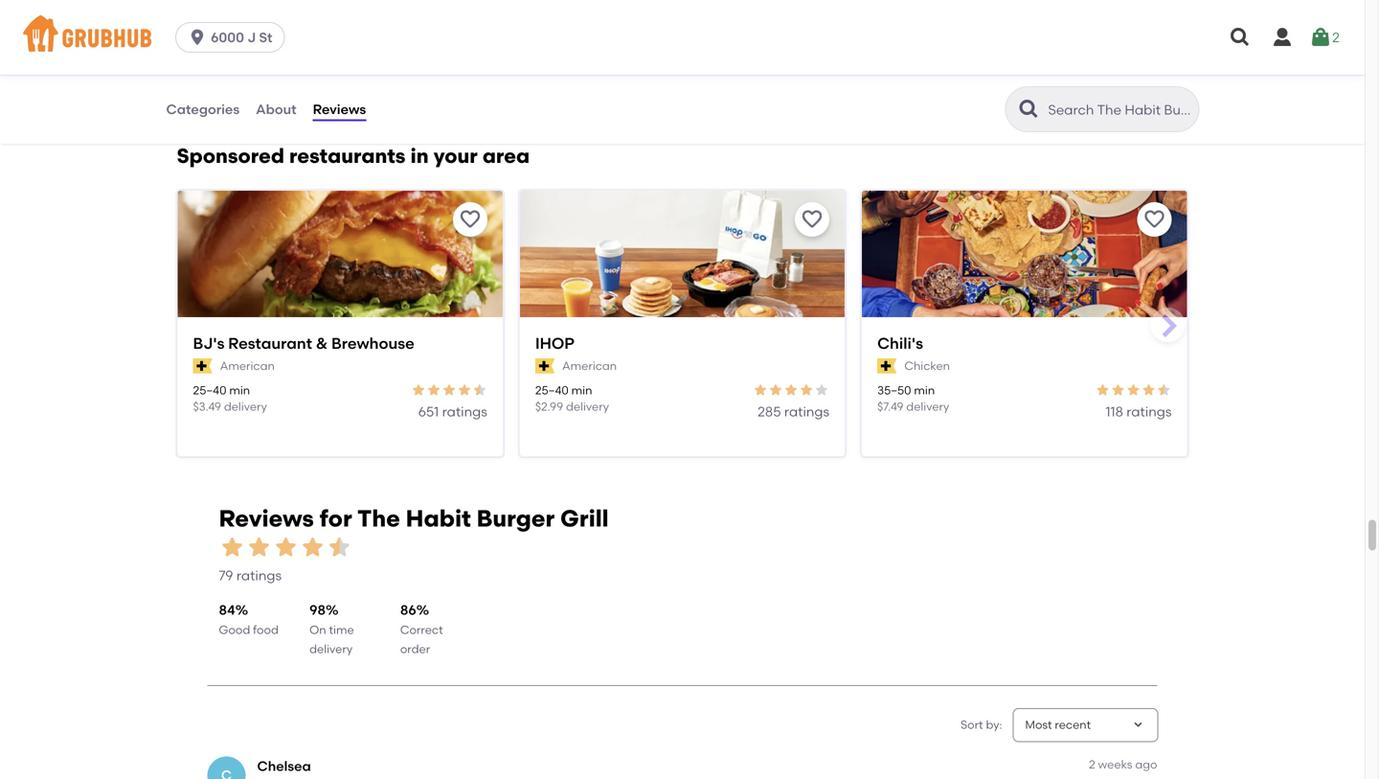 Task type: vqa. For each thing, say whether or not it's contained in the screenshot.
Bun, within "Croissant Bun, Sausage, Hash Brown Patty, Egg, American Cheese"
no



Task type: describe. For each thing, give the bounding box(es) containing it.
correct
[[400, 623, 443, 637]]

98 on time delivery
[[310, 602, 354, 656]]

bj's
[[193, 334, 225, 353]]

burger
[[477, 505, 555, 532]]

delivery inside 98 on time delivery
[[310, 642, 353, 656]]

svg image
[[1310, 26, 1333, 49]]

chili's logo image
[[863, 191, 1188, 351]]

651 ratings
[[419, 404, 488, 420]]

svg image inside 6000 j st button
[[188, 28, 207, 47]]

bj's restaurant & brewhouse logo image
[[178, 191, 503, 351]]

6000 j st
[[211, 29, 273, 46]]

2 for 2
[[1333, 29, 1341, 45]]

35–50 min $7.49 delivery
[[878, 383, 950, 414]]

chili's
[[878, 334, 924, 353]]

chili's link
[[878, 332, 1172, 354]]

most recent
[[1026, 718, 1092, 732]]

ratings for chili's
[[1127, 404, 1172, 420]]

most
[[1026, 718, 1053, 732]]

min for ihop
[[572, 383, 593, 397]]

ratings for ihop
[[785, 404, 830, 420]]

651
[[419, 404, 439, 420]]

subscription pass image for bj's restaurant & brewhouse
[[193, 359, 212, 374]]

sponsored
[[177, 144, 285, 168]]

restaurant
[[228, 334, 312, 353]]

ihop logo image
[[520, 191, 845, 351]]

1 horizontal spatial svg image
[[1229, 26, 1252, 49]]

ratings right 79
[[237, 567, 282, 584]]

reviews button
[[312, 75, 367, 144]]

reviews for the habit burger grill
[[219, 505, 609, 532]]

on
[[310, 623, 326, 637]]

american for ihop
[[563, 359, 617, 373]]

reviews for reviews for the habit burger grill
[[219, 505, 314, 532]]

subscription pass image for chili's
[[878, 359, 897, 374]]

ihop
[[536, 334, 575, 353]]

chicken
[[905, 359, 951, 373]]

35–50
[[878, 383, 912, 397]]

ihop link
[[536, 332, 830, 354]]

brewhouse
[[332, 334, 415, 353]]

118
[[1106, 404, 1124, 420]]

american for bj's restaurant & brewhouse
[[220, 359, 275, 373]]

delivery for ihop
[[566, 400, 610, 414]]

chelsea
[[257, 758, 311, 774]]

25–40 min $2.99 delivery
[[536, 383, 610, 414]]

2 button
[[1310, 20, 1341, 55]]

j
[[248, 29, 256, 46]]

for
[[320, 505, 352, 532]]

118 ratings
[[1106, 404, 1172, 420]]

6000
[[211, 29, 244, 46]]

save this restaurant button for bj's restaurant & brewhouse
[[453, 202, 488, 237]]

min for bj's restaurant & brewhouse
[[229, 383, 250, 397]]

6000 j st button
[[175, 22, 293, 53]]

bj's restaurant & brewhouse link
[[193, 332, 488, 354]]

2 horizontal spatial svg image
[[1272, 26, 1295, 49]]



Task type: locate. For each thing, give the bounding box(es) containing it.
25–40 for bj's restaurant & brewhouse
[[193, 383, 227, 397]]

by:
[[987, 718, 1003, 732]]

$2.99
[[536, 400, 564, 414]]

1 save this restaurant button from the left
[[453, 202, 488, 237]]

min for chili's
[[915, 383, 935, 397]]

ratings right 285
[[785, 404, 830, 420]]

save this restaurant button
[[453, 202, 488, 237], [796, 202, 830, 237], [1138, 202, 1172, 237]]

25–40
[[193, 383, 227, 397], [536, 383, 569, 397]]

0 horizontal spatial save this restaurant button
[[453, 202, 488, 237]]

reviews up 79 ratings
[[219, 505, 314, 532]]

1 subscription pass image from the left
[[193, 359, 212, 374]]

84 good food
[[219, 602, 279, 637]]

subscription pass image down the bj's
[[193, 359, 212, 374]]

ratings for bj's restaurant & brewhouse
[[442, 404, 488, 420]]

25–40 up $3.49
[[193, 383, 227, 397]]

main navigation navigation
[[0, 0, 1366, 75]]

delivery inside 25–40 min $3.49 delivery
[[224, 400, 267, 414]]

save this restaurant button for ihop
[[796, 202, 830, 237]]

reviews for reviews
[[313, 101, 366, 117]]

save this restaurant image
[[801, 208, 824, 231]]

reviews up restaurants in the left top of the page
[[313, 101, 366, 117]]

$3.49
[[193, 400, 221, 414]]

about button
[[255, 75, 298, 144]]

2 inside button
[[1333, 29, 1341, 45]]

1 horizontal spatial 25–40
[[536, 383, 569, 397]]

2 for 2 weeks ago
[[1090, 757, 1096, 771]]

your
[[434, 144, 478, 168]]

2 subscription pass image from the left
[[878, 359, 897, 374]]

min inside 25–40 min $2.99 delivery
[[572, 383, 593, 397]]

caret down icon image
[[1131, 717, 1147, 733]]

Sort by: field
[[1026, 717, 1092, 733]]

285 ratings
[[758, 404, 830, 420]]

ago
[[1136, 757, 1158, 771]]

delivery right $7.49
[[907, 400, 950, 414]]

2 horizontal spatial save this restaurant button
[[1138, 202, 1172, 237]]

2 horizontal spatial min
[[915, 383, 935, 397]]

2
[[1333, 29, 1341, 45], [1090, 757, 1096, 771]]

min
[[229, 383, 250, 397], [572, 383, 593, 397], [915, 383, 935, 397]]

delivery down time
[[310, 642, 353, 656]]

american down "restaurant"
[[220, 359, 275, 373]]

delivery inside 25–40 min $2.99 delivery
[[566, 400, 610, 414]]

0 horizontal spatial svg image
[[188, 28, 207, 47]]

categories button
[[165, 75, 241, 144]]

84
[[219, 602, 235, 618]]

categories
[[166, 101, 240, 117]]

delivery for bj's restaurant & brewhouse
[[224, 400, 267, 414]]

0 vertical spatial 2
[[1333, 29, 1341, 45]]

star icon image
[[411, 382, 426, 398], [426, 382, 442, 398], [442, 382, 457, 398], [457, 382, 472, 398], [472, 382, 488, 398], [472, 382, 488, 398], [753, 382, 769, 398], [769, 382, 784, 398], [784, 382, 799, 398], [799, 382, 815, 398], [815, 382, 830, 398], [1096, 382, 1111, 398], [1111, 382, 1126, 398], [1126, 382, 1142, 398], [1142, 382, 1157, 398], [1157, 382, 1172, 398], [1157, 382, 1172, 398], [219, 534, 246, 561], [246, 534, 273, 561], [273, 534, 299, 561], [299, 534, 326, 561], [326, 534, 353, 561], [326, 534, 353, 561]]

1 vertical spatial reviews
[[219, 505, 314, 532]]

0 vertical spatial reviews
[[313, 101, 366, 117]]

recent
[[1055, 718, 1092, 732]]

3 save this restaurant button from the left
[[1138, 202, 1172, 237]]

25–40 inside 25–40 min $3.49 delivery
[[193, 383, 227, 397]]

1 horizontal spatial subscription pass image
[[878, 359, 897, 374]]

ratings right 118
[[1127, 404, 1172, 420]]

ratings right 651
[[442, 404, 488, 420]]

1 horizontal spatial 2
[[1333, 29, 1341, 45]]

subscription pass image
[[536, 359, 555, 374]]

order
[[400, 642, 430, 656]]

3 min from the left
[[915, 383, 935, 397]]

1 save this restaurant image from the left
[[459, 208, 482, 231]]

restaurants
[[289, 144, 406, 168]]

25–40 up $2.99
[[536, 383, 569, 397]]

2 american from the left
[[563, 359, 617, 373]]

1 horizontal spatial save this restaurant image
[[1144, 208, 1167, 231]]

min down "restaurant"
[[229, 383, 250, 397]]

1 vertical spatial 2
[[1090, 757, 1096, 771]]

sort
[[961, 718, 984, 732]]

svg image
[[1229, 26, 1252, 49], [1272, 26, 1295, 49], [188, 28, 207, 47]]

bj's restaurant & brewhouse
[[193, 334, 415, 353]]

subscription pass image up 35–50
[[878, 359, 897, 374]]

time
[[329, 623, 354, 637]]

86
[[400, 602, 416, 618]]

delivery right $2.99
[[566, 400, 610, 414]]

american
[[220, 359, 275, 373], [563, 359, 617, 373]]

delivery right $3.49
[[224, 400, 267, 414]]

min down ihop
[[572, 383, 593, 397]]

1 horizontal spatial save this restaurant button
[[796, 202, 830, 237]]

&
[[316, 334, 328, 353]]

save this restaurant image
[[459, 208, 482, 231], [1144, 208, 1167, 231]]

habit
[[406, 505, 471, 532]]

0 horizontal spatial american
[[220, 359, 275, 373]]

delivery inside 35–50 min $7.49 delivery
[[907, 400, 950, 414]]

0 horizontal spatial save this restaurant image
[[459, 208, 482, 231]]

2 weeks ago
[[1090, 757, 1158, 771]]

25–40 for ihop
[[536, 383, 569, 397]]

0 horizontal spatial subscription pass image
[[193, 359, 212, 374]]

79
[[219, 567, 233, 584]]

weeks
[[1099, 757, 1133, 771]]

about
[[256, 101, 297, 117]]

2 save this restaurant button from the left
[[796, 202, 830, 237]]

min down the chicken
[[915, 383, 935, 397]]

save this restaurant image for chili's
[[1144, 208, 1167, 231]]

subscription pass image
[[193, 359, 212, 374], [878, 359, 897, 374]]

0 horizontal spatial 25–40
[[193, 383, 227, 397]]

2 min from the left
[[572, 383, 593, 397]]

1 min from the left
[[229, 383, 250, 397]]

in
[[411, 144, 429, 168]]

save this restaurant image for bj's restaurant & brewhouse
[[459, 208, 482, 231]]

285
[[758, 404, 782, 420]]

0 horizontal spatial min
[[229, 383, 250, 397]]

1 25–40 from the left
[[193, 383, 227, 397]]

sponsored restaurants in your area
[[177, 144, 530, 168]]

delivery for chili's
[[907, 400, 950, 414]]

25–40 min $3.49 delivery
[[193, 383, 267, 414]]

2 save this restaurant image from the left
[[1144, 208, 1167, 231]]

2 25–40 from the left
[[536, 383, 569, 397]]

food
[[253, 623, 279, 637]]

the
[[357, 505, 400, 532]]

79 ratings
[[219, 567, 282, 584]]

Search The Habit Burger Grill search field
[[1047, 101, 1194, 119]]

min inside 25–40 min $3.49 delivery
[[229, 383, 250, 397]]

$7.49
[[878, 400, 904, 414]]

1 american from the left
[[220, 359, 275, 373]]

min inside 35–50 min $7.49 delivery
[[915, 383, 935, 397]]

sort by:
[[961, 718, 1003, 732]]

25–40 inside 25–40 min $2.99 delivery
[[536, 383, 569, 397]]

ratings
[[442, 404, 488, 420], [785, 404, 830, 420], [1127, 404, 1172, 420], [237, 567, 282, 584]]

st
[[259, 29, 273, 46]]

0 horizontal spatial 2
[[1090, 757, 1096, 771]]

american up 25–40 min $2.99 delivery on the left of the page
[[563, 359, 617, 373]]

1 horizontal spatial min
[[572, 383, 593, 397]]

86 correct order
[[400, 602, 443, 656]]

area
[[483, 144, 530, 168]]

reviews inside button
[[313, 101, 366, 117]]

good
[[219, 623, 250, 637]]

1 horizontal spatial american
[[563, 359, 617, 373]]

save this restaurant button for chili's
[[1138, 202, 1172, 237]]

search icon image
[[1018, 98, 1041, 121]]

grill
[[561, 505, 609, 532]]

reviews
[[313, 101, 366, 117], [219, 505, 314, 532]]

98
[[310, 602, 326, 618]]

delivery
[[224, 400, 267, 414], [566, 400, 610, 414], [907, 400, 950, 414], [310, 642, 353, 656]]



